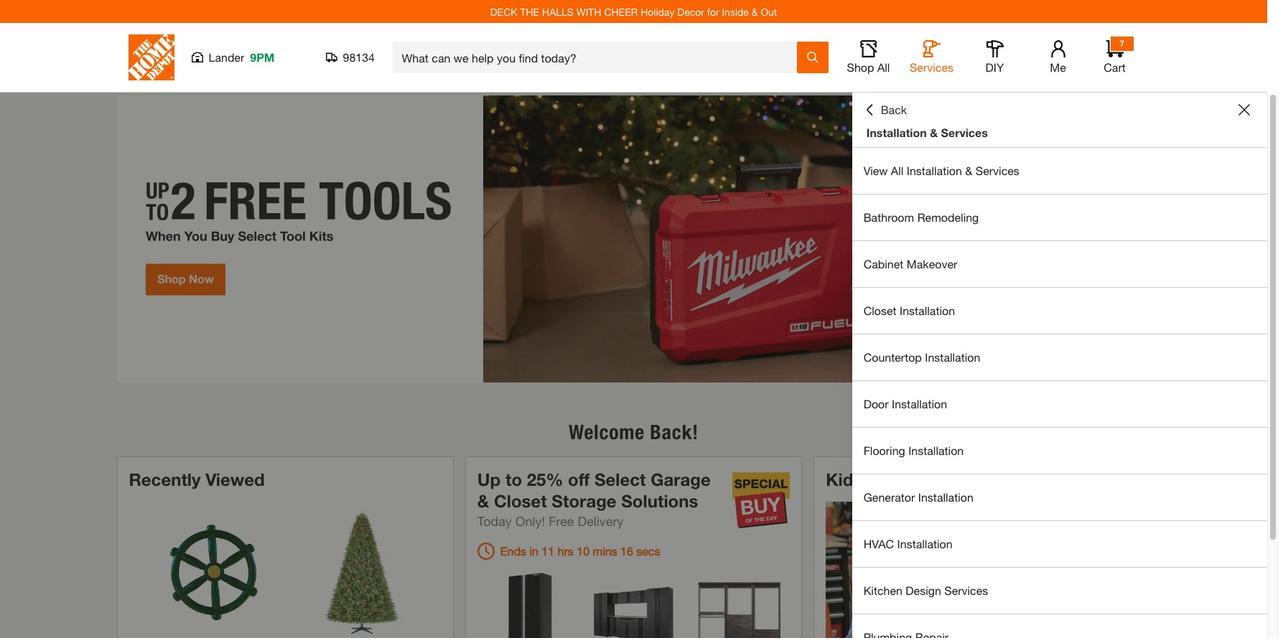 Task type: describe. For each thing, give the bounding box(es) containing it.
What can we help you find today? search field
[[402, 42, 796, 73]]

me button
[[1035, 40, 1081, 75]]

deck the halls with cheer holiday decor for inside & out link
[[490, 5, 777, 18]]

all for view
[[891, 164, 904, 177]]

with
[[576, 5, 601, 18]]

generator installation link
[[852, 475, 1267, 521]]

decor
[[677, 5, 704, 18]]

solutions
[[621, 491, 698, 511]]

9 ft. pre-lit led westwood fir artificial christmas tree with 800 warm white micro fairy lights image
[[294, 505, 430, 638]]

& up view all installation & services
[[930, 126, 938, 139]]

free delivery
[[549, 514, 624, 529]]

lander
[[209, 50, 244, 64]]

back!
[[650, 420, 699, 445]]

installation for hvac
[[897, 537, 953, 551]]

cheer
[[604, 5, 638, 18]]

installation down installation & services
[[907, 164, 962, 177]]

generator
[[864, 490, 915, 504]]

countertop
[[864, 350, 922, 364]]

ends in 11 hrs 10 mins 16 secs
[[500, 544, 660, 558]]

hvac installation link
[[852, 521, 1267, 567]]

inside
[[722, 5, 749, 18]]

ends
[[500, 544, 526, 558]]

the home depot logo image
[[128, 34, 174, 80]]

welcome back!
[[569, 420, 699, 445]]

11
[[542, 544, 554, 558]]

services right design
[[944, 584, 988, 597]]

kitchen design services
[[864, 584, 988, 597]]

door installation link
[[852, 381, 1267, 427]]

kids workshops are back in store
[[826, 470, 1108, 490]]

door installation
[[864, 397, 947, 411]]

cart
[[1104, 60, 1126, 74]]

7
[[1120, 38, 1124, 49]]

welcome
[[569, 420, 645, 445]]

kitchen design services link
[[852, 568, 1267, 614]]

lander 9pm
[[209, 50, 275, 64]]

up to 25% off select garage & closet storage solutions today only! free delivery
[[477, 470, 711, 529]]

installation for generator
[[918, 490, 974, 504]]

to
[[505, 470, 522, 490]]

98134 button
[[326, 50, 375, 65]]

remodeling
[[917, 210, 979, 224]]

design
[[906, 584, 941, 597]]

0 horizontal spatial in
[[530, 544, 538, 558]]

10
[[577, 544, 590, 558]]

for
[[707, 5, 719, 18]]

feedback link image
[[1259, 243, 1278, 320]]

garage
[[651, 470, 711, 490]]

makeover
[[907, 257, 957, 271]]

holiday
[[641, 5, 675, 18]]

ships wheel image
[[146, 505, 282, 638]]

today only!
[[477, 514, 545, 529]]

bathroom remodeling link
[[852, 195, 1267, 241]]

bathroom
[[864, 210, 914, 224]]

special buy logo image
[[733, 472, 790, 529]]

shop all button
[[846, 40, 891, 75]]

are
[[965, 470, 993, 490]]

recently
[[129, 470, 201, 490]]

menu containing view all installation & services
[[852, 148, 1267, 638]]

mins
[[593, 544, 617, 558]]

closet installation link
[[852, 288, 1267, 334]]

services button
[[909, 40, 955, 75]]

closet inside up to 25% off select garage & closet storage solutions today only! free delivery
[[494, 491, 547, 511]]

view all installation & services link
[[852, 148, 1267, 194]]

services up view all installation & services
[[941, 126, 988, 139]]

countertop installation
[[864, 350, 980, 364]]

25%
[[527, 470, 563, 490]]

cabinet makeover
[[864, 257, 957, 271]]

installation for closet
[[900, 304, 955, 317]]

flooring installation
[[864, 444, 967, 457]]

1 vertical spatial back
[[998, 470, 1039, 490]]

closet installation
[[864, 304, 955, 317]]

flooring
[[864, 444, 905, 457]]

kitchen
[[864, 584, 903, 597]]

services inside button
[[910, 60, 954, 74]]



Task type: locate. For each thing, give the bounding box(es) containing it.
installation down kids workshops are back in store
[[918, 490, 974, 504]]

menu
[[852, 148, 1267, 638]]

in left 11
[[530, 544, 538, 558]]

diy button
[[972, 40, 1018, 75]]

1 vertical spatial closet
[[494, 491, 547, 511]]

1 vertical spatial in
[[530, 544, 538, 558]]

9pm
[[250, 50, 275, 64]]

hvac
[[864, 537, 894, 551]]

shop all
[[847, 60, 890, 74]]

0 vertical spatial closet
[[864, 304, 897, 317]]

back button
[[864, 103, 907, 117]]

installation down makeover at the right of the page
[[900, 304, 955, 317]]

garage cabinets & workbenches product image image
[[485, 572, 574, 638]]

back
[[881, 103, 907, 116], [998, 470, 1039, 490]]

& up remodeling
[[965, 164, 972, 177]]

installation up workshops at the bottom
[[908, 444, 964, 457]]

hrs
[[558, 544, 574, 558]]

all right view
[[891, 164, 904, 177]]

& inside up to 25% off select garage & closet storage solutions today only! free delivery
[[477, 491, 489, 511]]

1 horizontal spatial in
[[1044, 470, 1059, 490]]

image for 30nov2023-hp-bau-mw44-45 image
[[117, 96, 1151, 383]]

installation right countertop
[[925, 350, 980, 364]]

out
[[761, 5, 777, 18]]

halls
[[542, 5, 574, 18]]

& inside menu
[[965, 164, 972, 177]]

installation for flooring
[[908, 444, 964, 457]]

1 horizontal spatial back
[[998, 470, 1039, 490]]

door
[[864, 397, 889, 411]]

closet up today only! at the left bottom
[[494, 491, 547, 511]]

98134
[[343, 50, 375, 64]]

services left diy
[[910, 60, 954, 74]]

cabinet makeover link
[[852, 241, 1267, 287]]

the
[[520, 5, 539, 18]]

back up installation & services
[[881, 103, 907, 116]]

secs
[[636, 544, 660, 558]]

1 horizontal spatial closet
[[864, 304, 897, 317]]

installation
[[866, 126, 927, 139], [907, 164, 962, 177], [900, 304, 955, 317], [925, 350, 980, 364], [892, 397, 947, 411], [908, 444, 964, 457], [918, 490, 974, 504], [897, 537, 953, 551]]

up
[[477, 470, 501, 490]]

closet inside "link"
[[864, 304, 897, 317]]

installation right hvac
[[897, 537, 953, 551]]

countertop installation link
[[852, 335, 1267, 381]]

kids
[[826, 470, 863, 490]]

0 horizontal spatial all
[[877, 60, 890, 74]]

cart 7
[[1104, 38, 1126, 74]]

all inside shop all button
[[877, 60, 890, 74]]

services up remodeling
[[976, 164, 1020, 177]]

0 vertical spatial all
[[877, 60, 890, 74]]

1 vertical spatial all
[[891, 164, 904, 177]]

closet
[[864, 304, 897, 317], [494, 491, 547, 511]]

diy
[[986, 60, 1004, 74]]

deck the halls with cheer holiday decor for inside & out
[[490, 5, 777, 18]]

me
[[1050, 60, 1066, 74]]

services
[[910, 60, 954, 74], [941, 126, 988, 139], [976, 164, 1020, 177], [944, 584, 988, 597]]

closet storage systems product image image
[[693, 572, 782, 638]]

closet down cabinet
[[864, 304, 897, 317]]

installation & services
[[866, 126, 988, 139]]

0 horizontal spatial back
[[881, 103, 907, 116]]

16
[[620, 544, 633, 558]]

flooring installation link
[[852, 428, 1267, 474]]

all right the shop
[[877, 60, 890, 74]]

0 vertical spatial in
[[1044, 470, 1059, 490]]

bathroom remodeling
[[864, 210, 979, 224]]

drawer close image
[[1239, 104, 1250, 116]]

workshops
[[867, 470, 960, 490]]

1 horizontal spatial all
[[891, 164, 904, 177]]

& down up
[[477, 491, 489, 511]]

in left store
[[1044, 470, 1059, 490]]

generator installation
[[864, 490, 974, 504]]

garage storage systems & accessories product image image
[[589, 572, 678, 638]]

kids workshops image
[[826, 502, 1138, 638]]

shop
[[847, 60, 874, 74]]

view
[[864, 164, 888, 177]]

all for shop
[[877, 60, 890, 74]]

all inside the view all installation & services link
[[891, 164, 904, 177]]

installation down back button
[[866, 126, 927, 139]]

recently viewed
[[129, 470, 265, 490]]

select
[[595, 470, 646, 490]]

view all installation & services
[[864, 164, 1020, 177]]

0 vertical spatial back
[[881, 103, 907, 116]]

viewed
[[205, 470, 265, 490]]

installation right door
[[892, 397, 947, 411]]

deck
[[490, 5, 517, 18]]

0 horizontal spatial closet
[[494, 491, 547, 511]]

off
[[568, 470, 590, 490]]

back right are
[[998, 470, 1039, 490]]

all
[[877, 60, 890, 74], [891, 164, 904, 177]]

& left out at top right
[[752, 5, 758, 18]]

in
[[1044, 470, 1059, 490], [530, 544, 538, 558]]

back inside back button
[[881, 103, 907, 116]]

&
[[752, 5, 758, 18], [930, 126, 938, 139], [965, 164, 972, 177], [477, 491, 489, 511]]

store
[[1064, 470, 1108, 490]]

installation for countertop
[[925, 350, 980, 364]]

cabinet
[[864, 257, 904, 271]]

storage
[[552, 491, 617, 511]]

hvac installation
[[864, 537, 953, 551]]

installation for door
[[892, 397, 947, 411]]



Task type: vqa. For each thing, say whether or not it's contained in the screenshot.
50
no



